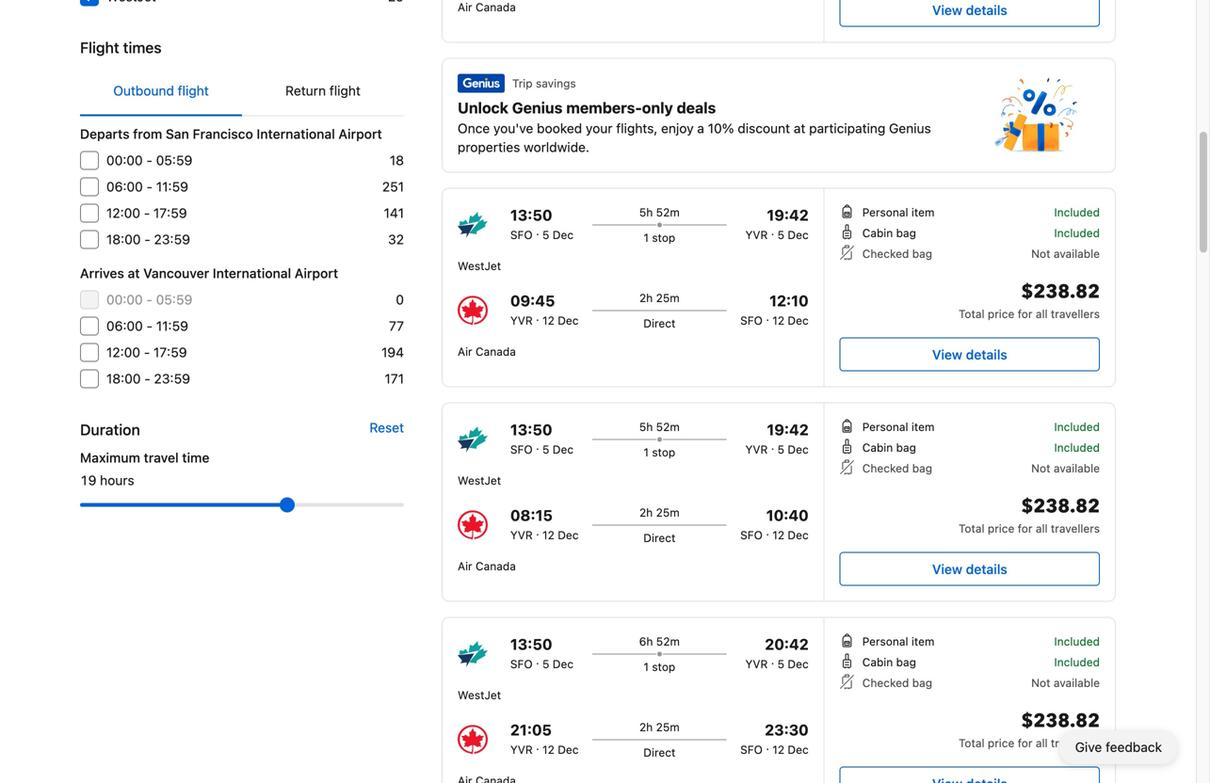Task type: locate. For each thing, give the bounding box(es) containing it.
1 1 from the top
[[644, 231, 649, 245]]

2 vertical spatial 25m
[[656, 721, 680, 734]]

3 total from the top
[[959, 737, 985, 750]]

0 vertical spatial stop
[[652, 231, 676, 245]]

12 inside 12:10 sfo . 12 dec
[[773, 314, 785, 327]]

available for 12:10
[[1054, 247, 1101, 261]]

11:59 down vancouver
[[156, 318, 188, 334]]

11:59 down san
[[156, 179, 188, 195]]

2 1 from the top
[[644, 446, 649, 459]]

1 vertical spatial 11:59
[[156, 318, 188, 334]]

1 vertical spatial cabin
[[863, 441, 894, 455]]

times
[[123, 39, 162, 57]]

1 vertical spatial personal
[[863, 421, 909, 434]]

$238.82 total price for all travellers for 23:30
[[959, 709, 1101, 750]]

flight inside outbound flight button
[[178, 83, 209, 98]]

3 checked bag from the top
[[863, 677, 933, 690]]

19
[[80, 473, 96, 489]]

2 vertical spatial item
[[912, 636, 935, 649]]

5h 52m for 09:45
[[640, 206, 680, 219]]

travellers
[[1051, 308, 1101, 321], [1051, 522, 1101, 536], [1051, 737, 1101, 750]]

canada up trip
[[476, 0, 516, 14]]

06:00
[[106, 179, 143, 195], [106, 318, 143, 334]]

2 personal item from the top
[[863, 421, 935, 434]]

23:59 up vancouver
[[154, 232, 190, 247]]

4 included from the top
[[1055, 441, 1101, 455]]

international right vancouver
[[213, 266, 291, 281]]

2 vertical spatial cabin bag
[[863, 656, 917, 669]]

5h 52m for 08:15
[[640, 421, 680, 434]]

international
[[257, 126, 335, 142], [213, 266, 291, 281]]

0 vertical spatial details
[[966, 2, 1008, 18]]

2 5h 52m from the top
[[640, 421, 680, 434]]

flight
[[80, 39, 119, 57]]

cabin for 12:10
[[863, 227, 894, 240]]

52m for 23:30
[[657, 636, 680, 649]]

12 down 23:30
[[773, 744, 785, 757]]

1 details from the top
[[966, 2, 1008, 18]]

0 vertical spatial air
[[458, 0, 473, 14]]

3 available from the top
[[1054, 677, 1101, 690]]

2 vertical spatial cabin
[[863, 656, 894, 669]]

checked for 10:40
[[863, 462, 910, 475]]

12 down 09:45
[[543, 314, 555, 327]]

dec inside 12:10 sfo . 12 dec
[[788, 314, 809, 327]]

0
[[396, 292, 404, 308]]

1 westjet from the top
[[458, 260, 501, 273]]

genius right participating
[[890, 121, 932, 136]]

5 inside the 20:42 yvr . 5 dec
[[778, 658, 785, 671]]

- for 251
[[147, 179, 153, 195]]

1 vertical spatial checked bag
[[863, 462, 933, 475]]

stop for 23:30
[[652, 661, 676, 674]]

1 52m from the top
[[656, 206, 680, 219]]

canada
[[476, 0, 516, 14], [476, 345, 516, 359], [476, 560, 516, 573]]

6h
[[640, 636, 653, 649]]

2 vertical spatial checked bag
[[863, 677, 933, 690]]

0 vertical spatial 23:59
[[154, 232, 190, 247]]

19:42 up 10:40 in the bottom of the page
[[767, 421, 809, 439]]

give
[[1076, 740, 1103, 756]]

0 vertical spatial cabin
[[863, 227, 894, 240]]

air canada down 08:15
[[458, 560, 516, 573]]

arrives
[[80, 266, 124, 281]]

personal
[[863, 206, 909, 219], [863, 421, 909, 434], [863, 636, 909, 649]]

12 inside 09:45 yvr . 12 dec
[[543, 314, 555, 327]]

1 personal item from the top
[[863, 206, 935, 219]]

2 view from the top
[[933, 347, 963, 363]]

00:00
[[106, 153, 143, 168], [106, 292, 143, 308]]

12:00 up arrives
[[106, 205, 140, 221]]

19:42 yvr . 5 dec up 10:40 in the bottom of the page
[[746, 421, 809, 457]]

13:50 sfo . 5 dec
[[511, 206, 574, 242], [511, 421, 574, 457], [511, 636, 574, 671]]

3 travellers from the top
[[1051, 737, 1101, 750]]

10:40
[[767, 507, 809, 525]]

2 06:00 from the top
[[106, 318, 143, 334]]

18:00 - 23:59 for from
[[106, 232, 190, 247]]

1 vertical spatial 18:00
[[106, 371, 141, 387]]

- for 32
[[144, 232, 150, 247]]

3 all from the top
[[1036, 737, 1048, 750]]

2 included from the top
[[1055, 227, 1101, 240]]

1 vertical spatial 13:50 sfo . 5 dec
[[511, 421, 574, 457]]

cabin bag
[[863, 227, 917, 240], [863, 441, 917, 455], [863, 656, 917, 669]]

0 vertical spatial price
[[988, 308, 1015, 321]]

westjet for 09:45
[[458, 260, 501, 273]]

stop for 10:40
[[652, 446, 676, 459]]

12:00
[[106, 205, 140, 221], [106, 345, 140, 360]]

departs from san francisco international airport
[[80, 126, 382, 142]]

00:00 - 05:59
[[106, 153, 193, 168], [106, 292, 193, 308]]

genius
[[512, 99, 563, 117], [890, 121, 932, 136]]

3 1 from the top
[[644, 661, 649, 674]]

18:00 up duration on the left bottom of page
[[106, 371, 141, 387]]

5 down 20:42
[[778, 658, 785, 671]]

1 vertical spatial for
[[1018, 522, 1033, 536]]

0 vertical spatial 52m
[[656, 206, 680, 219]]

included
[[1055, 206, 1101, 219], [1055, 227, 1101, 240], [1055, 421, 1101, 434], [1055, 441, 1101, 455], [1055, 636, 1101, 649], [1055, 656, 1101, 669]]

18:00 for departs
[[106, 232, 141, 247]]

3 $238.82 total price for all travellers from the top
[[959, 709, 1101, 750]]

2 vertical spatial 1
[[644, 661, 649, 674]]

1 vertical spatial $238.82
[[1022, 494, 1101, 520]]

flight inside 'return flight' button
[[330, 83, 361, 98]]

flight right return
[[330, 83, 361, 98]]

2 vertical spatial view details button
[[840, 553, 1101, 587]]

12:00 - 17:59 down vancouver
[[106, 345, 187, 360]]

2 5h from the top
[[640, 421, 653, 434]]

dec inside '23:30 sfo . 12 dec'
[[788, 744, 809, 757]]

1 air canada from the top
[[458, 0, 516, 14]]

1 vertical spatial view details
[[933, 347, 1008, 363]]

1 vertical spatial 52m
[[656, 421, 680, 434]]

13:50 sfo . 5 dec up 09:45
[[511, 206, 574, 242]]

06:00 for departs
[[106, 179, 143, 195]]

westjet for 21:05
[[458, 689, 501, 702]]

19:42 yvr . 5 dec up 12:10
[[746, 206, 809, 242]]

3 1 stop from the top
[[644, 661, 676, 674]]

13:50 up 21:05
[[511, 636, 553, 654]]

12 for 12:10
[[773, 314, 785, 327]]

view for 10:40
[[933, 562, 963, 578]]

3 air from the top
[[458, 560, 473, 573]]

1 $238.82 total price for all travellers from the top
[[959, 279, 1101, 321]]

2 vertical spatial 13:50
[[511, 636, 553, 654]]

2 13:50 from the top
[[511, 421, 553, 439]]

2 19:42 from the top
[[767, 421, 809, 439]]

12:00 - 17:59 for at
[[106, 345, 187, 360]]

stop
[[652, 231, 676, 245], [652, 446, 676, 459], [652, 661, 676, 674]]

3 personal from the top
[[863, 636, 909, 649]]

0 horizontal spatial flight
[[178, 83, 209, 98]]

sfo inside '23:30 sfo . 12 dec'
[[741, 744, 763, 757]]

0 horizontal spatial genius
[[512, 99, 563, 117]]

2 vertical spatial 1 stop
[[644, 661, 676, 674]]

1 direct from the top
[[644, 317, 676, 330]]

item
[[912, 206, 935, 219], [912, 421, 935, 434], [912, 636, 935, 649]]

1 12:00 - 17:59 from the top
[[106, 205, 187, 221]]

air canada up trip
[[458, 0, 516, 14]]

2 11:59 from the top
[[156, 318, 188, 334]]

1 vertical spatial 18:00 - 23:59
[[106, 371, 190, 387]]

0 vertical spatial 17:59
[[154, 205, 187, 221]]

19:42 yvr . 5 dec
[[746, 206, 809, 242], [746, 421, 809, 457]]

genius image
[[458, 74, 505, 93], [458, 74, 505, 93], [995, 78, 1078, 153]]

1 18:00 from the top
[[106, 232, 141, 247]]

1 horizontal spatial at
[[794, 121, 806, 136]]

0 vertical spatial $238.82
[[1022, 279, 1101, 305]]

1 air from the top
[[458, 0, 473, 14]]

05:59
[[156, 153, 193, 168], [156, 292, 193, 308]]

00:00 - 05:59 down the from
[[106, 153, 193, 168]]

2 vertical spatial all
[[1036, 737, 1048, 750]]

1 2h 25m from the top
[[640, 292, 680, 305]]

18:00 - 23:59 up duration on the left bottom of page
[[106, 371, 190, 387]]

view
[[933, 2, 963, 18], [933, 347, 963, 363], [933, 562, 963, 578]]

not
[[1032, 247, 1051, 261], [1032, 462, 1051, 475], [1032, 677, 1051, 690]]

personal item for 12:10
[[863, 206, 935, 219]]

flights,
[[616, 121, 658, 136]]

12:00 - 17:59 up vancouver
[[106, 205, 187, 221]]

6h 52m
[[640, 636, 680, 649]]

2 2h 25m from the top
[[640, 506, 680, 520]]

1 vertical spatial air
[[458, 345, 473, 359]]

1 stop for 08:15
[[644, 446, 676, 459]]

3 cabin from the top
[[863, 656, 894, 669]]

. inside "08:15 yvr . 12 dec"
[[536, 525, 540, 538]]

2h 25m for 08:15
[[640, 506, 680, 520]]

3 stop from the top
[[652, 661, 676, 674]]

1 not from the top
[[1032, 247, 1051, 261]]

canada down 09:45
[[476, 345, 516, 359]]

1 vertical spatial stop
[[652, 446, 676, 459]]

1 stop from the top
[[652, 231, 676, 245]]

13:50 up 08:15
[[511, 421, 553, 439]]

0 vertical spatial for
[[1018, 308, 1033, 321]]

return flight
[[286, 83, 361, 98]]

12 for 09:45
[[543, 314, 555, 327]]

12:00 up duration on the left bottom of page
[[106, 345, 140, 360]]

0 vertical spatial 13:50
[[511, 206, 553, 224]]

personal for 10:40
[[863, 421, 909, 434]]

yvr down 20:42
[[746, 658, 768, 671]]

1 for 08:15
[[644, 446, 649, 459]]

0 vertical spatial checked
[[863, 247, 910, 261]]

view details button
[[840, 0, 1101, 27], [840, 338, 1101, 372], [840, 553, 1101, 587]]

5h for 08:15
[[640, 421, 653, 434]]

13:50 sfo . 5 dec for 08:15
[[511, 421, 574, 457]]

1 vertical spatial 12:00
[[106, 345, 140, 360]]

0 vertical spatial total
[[959, 308, 985, 321]]

outbound
[[113, 83, 174, 98]]

1 19:42 from the top
[[767, 206, 809, 224]]

19:42
[[767, 206, 809, 224], [767, 421, 809, 439]]

0 vertical spatial personal
[[863, 206, 909, 219]]

3 personal item from the top
[[863, 636, 935, 649]]

1 available from the top
[[1054, 247, 1101, 261]]

06:00 down arrives
[[106, 318, 143, 334]]

0 vertical spatial view details button
[[840, 0, 1101, 27]]

2 13:50 sfo . 5 dec from the top
[[511, 421, 574, 457]]

- for 77
[[147, 318, 153, 334]]

at right discount at the right of page
[[794, 121, 806, 136]]

0 vertical spatial 06:00
[[106, 179, 143, 195]]

dec
[[553, 228, 574, 242], [788, 228, 809, 242], [558, 314, 579, 327], [788, 314, 809, 327], [553, 443, 574, 457], [788, 443, 809, 457], [558, 529, 579, 542], [788, 529, 809, 542], [553, 658, 574, 671], [788, 658, 809, 671], [558, 744, 579, 757], [788, 744, 809, 757]]

air canada down 09:45
[[458, 345, 516, 359]]

2 vertical spatial view details
[[933, 562, 1008, 578]]

view for 12:10
[[933, 347, 963, 363]]

3 not available from the top
[[1032, 677, 1101, 690]]

3 westjet from the top
[[458, 689, 501, 702]]

1 vertical spatial not available
[[1032, 462, 1101, 475]]

1 $238.82 from the top
[[1022, 279, 1101, 305]]

1 vertical spatial all
[[1036, 522, 1048, 536]]

2 all from the top
[[1036, 522, 1048, 536]]

12 down 10:40 in the bottom of the page
[[773, 529, 785, 542]]

1 view details button from the top
[[840, 0, 1101, 27]]

1 13:50 sfo . 5 dec from the top
[[511, 206, 574, 242]]

3 view details button from the top
[[840, 553, 1101, 587]]

2 vertical spatial not
[[1032, 677, 1051, 690]]

18:00 up arrives
[[106, 232, 141, 247]]

$238.82
[[1022, 279, 1101, 305], [1022, 494, 1101, 520], [1022, 709, 1101, 735]]

2 17:59 from the top
[[154, 345, 187, 360]]

-
[[146, 153, 153, 168], [147, 179, 153, 195], [144, 205, 150, 221], [144, 232, 150, 247], [146, 292, 153, 308], [147, 318, 153, 334], [144, 345, 150, 360], [144, 371, 150, 387]]

06:00 - 11:59 down the from
[[106, 179, 188, 195]]

2 not available from the top
[[1032, 462, 1101, 475]]

3 details from the top
[[966, 562, 1008, 578]]

1 00:00 from the top
[[106, 153, 143, 168]]

00:00 down arrives
[[106, 292, 143, 308]]

2 19:42 yvr . 5 dec from the top
[[746, 421, 809, 457]]

1 total from the top
[[959, 308, 985, 321]]

1 vertical spatial 00:00
[[106, 292, 143, 308]]

item for 12:10
[[912, 206, 935, 219]]

2 vertical spatial air canada
[[458, 560, 516, 573]]

yvr down 21:05
[[511, 744, 533, 757]]

2 vertical spatial 13:50 sfo . 5 dec
[[511, 636, 574, 671]]

0 vertical spatial 2h 25m
[[640, 292, 680, 305]]

12 inside '23:30 sfo . 12 dec'
[[773, 744, 785, 757]]

0 vertical spatial 5h 52m
[[640, 206, 680, 219]]

1 05:59 from the top
[[156, 153, 193, 168]]

3 checked from the top
[[863, 677, 910, 690]]

1 vertical spatial travellers
[[1051, 522, 1101, 536]]

flight for outbound flight
[[178, 83, 209, 98]]

sfo
[[511, 228, 533, 242], [741, 314, 763, 327], [511, 443, 533, 457], [741, 529, 763, 542], [511, 658, 533, 671], [741, 744, 763, 757]]

1 vertical spatial $238.82 total price for all travellers
[[959, 494, 1101, 536]]

52m
[[656, 206, 680, 219], [656, 421, 680, 434], [657, 636, 680, 649]]

2 $238.82 from the top
[[1022, 494, 1101, 520]]

06:00 - 11:59
[[106, 179, 188, 195], [106, 318, 188, 334]]

2 vertical spatial personal
[[863, 636, 909, 649]]

1 travellers from the top
[[1051, 308, 1101, 321]]

tab list
[[80, 66, 404, 117]]

1 06:00 - 11:59 from the top
[[106, 179, 188, 195]]

0 vertical spatial not
[[1032, 247, 1051, 261]]

09:45 yvr . 12 dec
[[511, 292, 579, 327]]

12 inside 21:05 yvr . 12 dec
[[543, 744, 555, 757]]

1 12:00 from the top
[[106, 205, 140, 221]]

yvr inside the 20:42 yvr . 5 dec
[[746, 658, 768, 671]]

1 vertical spatial 13:50
[[511, 421, 553, 439]]

3 $238.82 from the top
[[1022, 709, 1101, 735]]

5 up 21:05
[[543, 658, 550, 671]]

2 vertical spatial details
[[966, 562, 1008, 578]]

2 00:00 - 05:59 from the top
[[106, 292, 193, 308]]

09:45
[[511, 292, 555, 310]]

19:42 for 12:10
[[767, 206, 809, 224]]

2 vertical spatial $238.82
[[1022, 709, 1101, 735]]

13:50 sfo . 5 dec up 08:15
[[511, 421, 574, 457]]

stop for 12:10
[[652, 231, 676, 245]]

05:59 down san
[[156, 153, 193, 168]]

3 item from the top
[[912, 636, 935, 649]]

. inside 09:45 yvr . 12 dec
[[536, 310, 540, 324]]

1 vertical spatial available
[[1054, 462, 1101, 475]]

2 details from the top
[[966, 347, 1008, 363]]

5h 52m
[[640, 206, 680, 219], [640, 421, 680, 434]]

2 checked bag from the top
[[863, 462, 933, 475]]

2 12:00 from the top
[[106, 345, 140, 360]]

1 vertical spatial 1
[[644, 446, 649, 459]]

0 vertical spatial 18:00
[[106, 232, 141, 247]]

personal item
[[863, 206, 935, 219], [863, 421, 935, 434], [863, 636, 935, 649]]

5h
[[640, 206, 653, 219], [640, 421, 653, 434]]

cabin bag for 23:30
[[863, 656, 917, 669]]

3 not from the top
[[1032, 677, 1051, 690]]

yvr down 09:45
[[511, 314, 533, 327]]

booked
[[537, 121, 582, 136]]

canada for 08:15
[[476, 560, 516, 573]]

12 down 21:05
[[543, 744, 555, 757]]

0 vertical spatial 19:42
[[767, 206, 809, 224]]

outbound flight button
[[80, 66, 242, 115]]

tab list containing outbound flight
[[80, 66, 404, 117]]

06:00 down departs at the left top of the page
[[106, 179, 143, 195]]

all for 23:30
[[1036, 737, 1048, 750]]

1 horizontal spatial genius
[[890, 121, 932, 136]]

2 vertical spatial total
[[959, 737, 985, 750]]

00:00 down departs at the left top of the page
[[106, 153, 143, 168]]

13:50 sfo . 5 dec up 21:05
[[511, 636, 574, 671]]

1 17:59 from the top
[[154, 205, 187, 221]]

1 for 09:45
[[644, 231, 649, 245]]

cabin
[[863, 227, 894, 240], [863, 441, 894, 455], [863, 656, 894, 669]]

dec inside 10:40 sfo . 12 dec
[[788, 529, 809, 542]]

available for 23:30
[[1054, 677, 1101, 690]]

5
[[543, 228, 550, 242], [778, 228, 785, 242], [543, 443, 550, 457], [778, 443, 785, 457], [543, 658, 550, 671], [778, 658, 785, 671]]

12 down 08:15
[[543, 529, 555, 542]]

1 flight from the left
[[178, 83, 209, 98]]

2 05:59 from the top
[[156, 292, 193, 308]]

2 vertical spatial 52m
[[657, 636, 680, 649]]

sfo inside 12:10 sfo . 12 dec
[[741, 314, 763, 327]]

23:59 for vancouver
[[154, 371, 190, 387]]

1 vertical spatial total
[[959, 522, 985, 536]]

1 11:59 from the top
[[156, 179, 188, 195]]

details for 10:40
[[966, 562, 1008, 578]]

2 travellers from the top
[[1051, 522, 1101, 536]]

1 00:00 - 05:59 from the top
[[106, 153, 193, 168]]

0 vertical spatial not available
[[1032, 247, 1101, 261]]

total
[[959, 308, 985, 321], [959, 522, 985, 536], [959, 737, 985, 750]]

2 vertical spatial air
[[458, 560, 473, 573]]

checked bag
[[863, 247, 933, 261], [863, 462, 933, 475], [863, 677, 933, 690]]

2 vertical spatial stop
[[652, 661, 676, 674]]

1 vertical spatial westjet
[[458, 474, 501, 488]]

2 price from the top
[[988, 522, 1015, 536]]

23:59 up travel on the bottom left of the page
[[154, 371, 190, 387]]

0 vertical spatial $238.82 total price for all travellers
[[959, 279, 1101, 321]]

0 vertical spatial 05:59
[[156, 153, 193, 168]]

00:00 for departs
[[106, 153, 143, 168]]

2 vertical spatial westjet
[[458, 689, 501, 702]]

2 vertical spatial 2h
[[640, 721, 653, 734]]

18:00 - 23:59
[[106, 232, 190, 247], [106, 371, 190, 387]]

2 air from the top
[[458, 345, 473, 359]]

air canada for 09:45
[[458, 345, 516, 359]]

flight for return flight
[[330, 83, 361, 98]]

06:00 - 11:59 for at
[[106, 318, 188, 334]]

1 18:00 - 23:59 from the top
[[106, 232, 190, 247]]

1 personal from the top
[[863, 206, 909, 219]]

0 vertical spatial at
[[794, 121, 806, 136]]

flight
[[178, 83, 209, 98], [330, 83, 361, 98]]

1 vertical spatial 19:42
[[767, 421, 809, 439]]

171
[[385, 371, 404, 387]]

05:59 down vancouver
[[156, 292, 193, 308]]

yvr
[[746, 228, 768, 242], [511, 314, 533, 327], [746, 443, 768, 457], [511, 529, 533, 542], [746, 658, 768, 671], [511, 744, 533, 757]]

2 available from the top
[[1054, 462, 1101, 475]]

genius down the trip savings
[[512, 99, 563, 117]]

18:00 - 23:59 up vancouver
[[106, 232, 190, 247]]

1 5h 52m from the top
[[640, 206, 680, 219]]

canada for 09:45
[[476, 345, 516, 359]]

00:00 - 05:59 down vancouver
[[106, 292, 193, 308]]

1 vertical spatial 17:59
[[154, 345, 187, 360]]

1 horizontal spatial flight
[[330, 83, 361, 98]]

1 vertical spatial not
[[1032, 462, 1051, 475]]

05:59 for san
[[156, 153, 193, 168]]

view details
[[933, 2, 1008, 18], [933, 347, 1008, 363], [933, 562, 1008, 578]]

0 vertical spatial view details
[[933, 2, 1008, 18]]

3 view from the top
[[933, 562, 963, 578]]

not available
[[1032, 247, 1101, 261], [1032, 462, 1101, 475], [1032, 677, 1101, 690]]

2 vertical spatial not available
[[1032, 677, 1101, 690]]

available
[[1054, 247, 1101, 261], [1054, 462, 1101, 475], [1054, 677, 1101, 690]]

12 for 08:15
[[543, 529, 555, 542]]

2 vertical spatial checked
[[863, 677, 910, 690]]

price
[[988, 308, 1015, 321], [988, 522, 1015, 536], [988, 737, 1015, 750]]

2 direct from the top
[[644, 532, 676, 545]]

2 item from the top
[[912, 421, 935, 434]]

checked for 12:10
[[863, 247, 910, 261]]

2 view details button from the top
[[840, 338, 1101, 372]]

2 23:59 from the top
[[154, 371, 190, 387]]

canada down 08:15
[[476, 560, 516, 573]]

0 vertical spatial personal item
[[863, 206, 935, 219]]

1 vertical spatial view
[[933, 347, 963, 363]]

dec inside the 20:42 yvr . 5 dec
[[788, 658, 809, 671]]

1 vertical spatial item
[[912, 421, 935, 434]]

13:50 down worldwide.
[[511, 206, 553, 224]]

18:00 - 23:59 for at
[[106, 371, 190, 387]]

1 vertical spatial 19:42 yvr . 5 dec
[[746, 421, 809, 457]]

1 23:59 from the top
[[154, 232, 190, 247]]

0 vertical spatial westjet
[[458, 260, 501, 273]]

1 vertical spatial canada
[[476, 345, 516, 359]]

view details button for 12:10
[[840, 338, 1101, 372]]

13:50 for 08:15
[[511, 421, 553, 439]]

12
[[543, 314, 555, 327], [773, 314, 785, 327], [543, 529, 555, 542], [773, 529, 785, 542], [543, 744, 555, 757], [773, 744, 785, 757]]

3 canada from the top
[[476, 560, 516, 573]]

12 inside 10:40 sfo . 12 dec
[[773, 529, 785, 542]]

international down return
[[257, 126, 335, 142]]

2 vertical spatial direct
[[644, 747, 676, 760]]

airport
[[339, 126, 382, 142], [295, 266, 338, 281]]

total for 12:10
[[959, 308, 985, 321]]

5 up 12:10
[[778, 228, 785, 242]]

3 2h 25m from the top
[[640, 721, 680, 734]]

23:30
[[765, 722, 809, 740]]

52m for 10:40
[[656, 421, 680, 434]]

1 cabin bag from the top
[[863, 227, 917, 240]]

2h 25m
[[640, 292, 680, 305], [640, 506, 680, 520], [640, 721, 680, 734]]

air
[[458, 0, 473, 14], [458, 345, 473, 359], [458, 560, 473, 573]]

3 view details from the top
[[933, 562, 1008, 578]]

12 down 12:10
[[773, 314, 785, 327]]

17:59 down vancouver
[[154, 345, 187, 360]]

5 up 09:45
[[543, 228, 550, 242]]

available for 10:40
[[1054, 462, 1101, 475]]

3 52m from the top
[[657, 636, 680, 649]]

not for 10:40
[[1032, 462, 1051, 475]]

1 vertical spatial personal item
[[863, 421, 935, 434]]

$238.82 for 23:30
[[1022, 709, 1101, 735]]

23:59
[[154, 232, 190, 247], [154, 371, 190, 387]]

141
[[384, 205, 404, 221]]

yvr inside "08:15 yvr . 12 dec"
[[511, 529, 533, 542]]

2 18:00 - 23:59 from the top
[[106, 371, 190, 387]]

1 vertical spatial view details button
[[840, 338, 1101, 372]]

2 cabin bag from the top
[[863, 441, 917, 455]]

1 vertical spatial 5h 52m
[[640, 421, 680, 434]]

1 vertical spatial 2h 25m
[[640, 506, 680, 520]]

cabin for 10:40
[[863, 441, 894, 455]]

1 5h from the top
[[640, 206, 653, 219]]

details for 12:10
[[966, 347, 1008, 363]]

3 for from the top
[[1018, 737, 1033, 750]]

not available for 10:40
[[1032, 462, 1101, 475]]

05:59 for vancouver
[[156, 292, 193, 308]]

1 19:42 yvr . 5 dec from the top
[[746, 206, 809, 242]]

19:42 up 12:10
[[767, 206, 809, 224]]

1 vertical spatial international
[[213, 266, 291, 281]]

yvr down 08:15
[[511, 529, 533, 542]]

dec inside "08:15 yvr . 12 dec"
[[558, 529, 579, 542]]

06:00 - 11:59 down vancouver
[[106, 318, 188, 334]]

. inside 10:40 sfo . 12 dec
[[766, 525, 770, 538]]

2 canada from the top
[[476, 345, 516, 359]]

0 vertical spatial 00:00
[[106, 153, 143, 168]]

flight up san
[[178, 83, 209, 98]]

12 inside "08:15 yvr . 12 dec"
[[543, 529, 555, 542]]

0 vertical spatial 12:00 - 17:59
[[106, 205, 187, 221]]

0 vertical spatial 1 stop
[[644, 231, 676, 245]]

at right arrives
[[128, 266, 140, 281]]

at
[[794, 121, 806, 136], [128, 266, 140, 281]]

$238.82 total price for all travellers for 10:40
[[959, 494, 1101, 536]]

17:59 up vancouver
[[154, 205, 187, 221]]



Task type: describe. For each thing, give the bounding box(es) containing it.
32
[[388, 232, 404, 247]]

10%
[[708, 121, 735, 136]]

sfo inside 10:40 sfo . 12 dec
[[741, 529, 763, 542]]

25m for 10:40
[[656, 506, 680, 520]]

for for 10:40
[[1018, 522, 1033, 536]]

00:00 for arrives
[[106, 292, 143, 308]]

personal for 23:30
[[863, 636, 909, 649]]

from
[[133, 126, 162, 142]]

5 up 10:40 in the bottom of the page
[[778, 443, 785, 457]]

total for 23:30
[[959, 737, 985, 750]]

yvr up 10:40 in the bottom of the page
[[746, 443, 768, 457]]

yvr inside 21:05 yvr . 12 dec
[[511, 744, 533, 757]]

23:59 for san
[[154, 232, 190, 247]]

for for 12:10
[[1018, 308, 1033, 321]]

11:59 for vancouver
[[156, 318, 188, 334]]

air canada for 08:15
[[458, 560, 516, 573]]

194
[[382, 345, 404, 360]]

2h for 08:15
[[640, 506, 653, 520]]

- for 141
[[144, 205, 150, 221]]

5h for 09:45
[[640, 206, 653, 219]]

total for 10:40
[[959, 522, 985, 536]]

san
[[166, 126, 189, 142]]

20:42 yvr . 5 dec
[[746, 636, 809, 671]]

unlock
[[458, 99, 509, 117]]

2h 25m for 21:05
[[640, 721, 680, 734]]

view details for 10:40
[[933, 562, 1008, 578]]

1 canada from the top
[[476, 0, 516, 14]]

- for 18
[[146, 153, 153, 168]]

5 included from the top
[[1055, 636, 1101, 649]]

only
[[642, 99, 673, 117]]

deals
[[677, 99, 716, 117]]

19:42 yvr . 5 dec for 12:10
[[746, 206, 809, 242]]

$238.82 for 12:10
[[1022, 279, 1101, 305]]

price for 10:40
[[988, 522, 1015, 536]]

1 vertical spatial genius
[[890, 121, 932, 136]]

direct for 09:45
[[644, 317, 676, 330]]

checked bag for 10:40
[[863, 462, 933, 475]]

21:05
[[511, 722, 552, 740]]

reset button
[[370, 419, 404, 438]]

maximum
[[80, 450, 140, 466]]

not for 12:10
[[1032, 247, 1051, 261]]

17:59 for vancouver
[[154, 345, 187, 360]]

$238.82 total price for all travellers for 12:10
[[959, 279, 1101, 321]]

23:30 sfo . 12 dec
[[741, 722, 809, 757]]

. inside the 20:42 yvr . 5 dec
[[771, 654, 775, 668]]

view details button for 10:40
[[840, 553, 1101, 587]]

1 stop for 21:05
[[644, 661, 676, 674]]

savings
[[536, 77, 576, 90]]

1 view details from the top
[[933, 2, 1008, 18]]

item for 10:40
[[912, 421, 935, 434]]

worldwide.
[[524, 139, 590, 155]]

arrives at vancouver international airport
[[80, 266, 338, 281]]

unlock genius members-only deals once you've booked your flights, enjoy a 10% discount at participating genius properties worldwide.
[[458, 99, 932, 155]]

trip savings
[[513, 77, 576, 90]]

12:00 - 17:59 for from
[[106, 205, 187, 221]]

2h 25m for 09:45
[[640, 292, 680, 305]]

your
[[586, 121, 613, 136]]

francisco
[[193, 126, 253, 142]]

20:42
[[765, 636, 809, 654]]

- for 171
[[144, 371, 150, 387]]

. inside 21:05 yvr . 12 dec
[[536, 740, 540, 753]]

maximum travel time 19 hours
[[80, 450, 210, 489]]

return flight button
[[242, 66, 404, 115]]

19:42 yvr . 5 dec for 10:40
[[746, 421, 809, 457]]

. inside 12:10 sfo . 12 dec
[[766, 310, 770, 324]]

12 for 23:30
[[773, 744, 785, 757]]

air for 08:15
[[458, 560, 473, 573]]

52m for 12:10
[[656, 206, 680, 219]]

1 vertical spatial airport
[[295, 266, 338, 281]]

enjoy
[[662, 121, 694, 136]]

for for 23:30
[[1018, 737, 1033, 750]]

not available for 12:10
[[1032, 247, 1101, 261]]

6 included from the top
[[1055, 656, 1101, 669]]

members-
[[567, 99, 642, 117]]

checked for 23:30
[[863, 677, 910, 690]]

11:59 for san
[[156, 179, 188, 195]]

12:10
[[770, 292, 809, 310]]

cabin bag for 10:40
[[863, 441, 917, 455]]

08:15 yvr . 12 dec
[[511, 507, 579, 542]]

5 up 08:15
[[543, 443, 550, 457]]

give feedback button
[[1061, 731, 1178, 765]]

all for 12:10
[[1036, 308, 1048, 321]]

trip
[[513, 77, 533, 90]]

outbound flight
[[113, 83, 209, 98]]

travellers for 10:40
[[1051, 522, 1101, 536]]

westjet for 08:15
[[458, 474, 501, 488]]

all for 10:40
[[1036, 522, 1048, 536]]

participating
[[810, 121, 886, 136]]

personal item for 23:30
[[863, 636, 935, 649]]

you've
[[494, 121, 534, 136]]

12:00 for departs
[[106, 205, 140, 221]]

checked bag for 23:30
[[863, 677, 933, 690]]

- for 194
[[144, 345, 150, 360]]

travellers for 23:30
[[1051, 737, 1101, 750]]

discount
[[738, 121, 791, 136]]

item for 23:30
[[912, 636, 935, 649]]

18:00 for arrives
[[106, 371, 141, 387]]

18
[[390, 153, 404, 168]]

- for 0
[[146, 292, 153, 308]]

hours
[[100, 473, 134, 489]]

21:05 yvr . 12 dec
[[511, 722, 579, 757]]

once
[[458, 121, 490, 136]]

duration
[[80, 421, 140, 439]]

25m for 23:30
[[656, 721, 680, 734]]

travel
[[144, 450, 179, 466]]

12:10 sfo . 12 dec
[[741, 292, 809, 327]]

00:00 - 05:59 for at
[[106, 292, 193, 308]]

direct for 08:15
[[644, 532, 676, 545]]

77
[[389, 318, 404, 334]]

yvr inside 09:45 yvr . 12 dec
[[511, 314, 533, 327]]

25m for 12:10
[[656, 292, 680, 305]]

give feedback
[[1076, 740, 1163, 756]]

return
[[286, 83, 326, 98]]

vancouver
[[143, 266, 209, 281]]

time
[[182, 450, 210, 466]]

departs
[[80, 126, 130, 142]]

0 vertical spatial airport
[[339, 126, 382, 142]]

yvr up 12:10 sfo . 12 dec
[[746, 228, 768, 242]]

12 for 21:05
[[543, 744, 555, 757]]

1 included from the top
[[1055, 206, 1101, 219]]

view details for 12:10
[[933, 347, 1008, 363]]

. inside '23:30 sfo . 12 dec'
[[766, 740, 770, 753]]

cabin for 23:30
[[863, 656, 894, 669]]

direct for 21:05
[[644, 747, 676, 760]]

3 included from the top
[[1055, 421, 1101, 434]]

not for 23:30
[[1032, 677, 1051, 690]]

feedback
[[1106, 740, 1163, 756]]

dec inside 21:05 yvr . 12 dec
[[558, 744, 579, 757]]

06:00 - 11:59 for from
[[106, 179, 188, 195]]

personal item for 10:40
[[863, 421, 935, 434]]

a
[[698, 121, 705, 136]]

10:40 sfo . 12 dec
[[741, 507, 809, 542]]

properties
[[458, 139, 520, 155]]

flight times
[[80, 39, 162, 57]]

251
[[382, 179, 404, 195]]

personal for 12:10
[[863, 206, 909, 219]]

2h for 09:45
[[640, 292, 653, 305]]

0 horizontal spatial at
[[128, 266, 140, 281]]

17:59 for san
[[154, 205, 187, 221]]

at inside unlock genius members-only deals once you've booked your flights, enjoy a 10% discount at participating genius properties worldwide.
[[794, 121, 806, 136]]

reset
[[370, 420, 404, 436]]

08:15
[[511, 507, 553, 525]]

checked bag for 12:10
[[863, 247, 933, 261]]

dec inside 09:45 yvr . 12 dec
[[558, 314, 579, 327]]

1 view from the top
[[933, 2, 963, 18]]

0 vertical spatial international
[[257, 126, 335, 142]]

price for 12:10
[[988, 308, 1015, 321]]



Task type: vqa. For each thing, say whether or not it's contained in the screenshot.
VIEW corresponding to 10:40
yes



